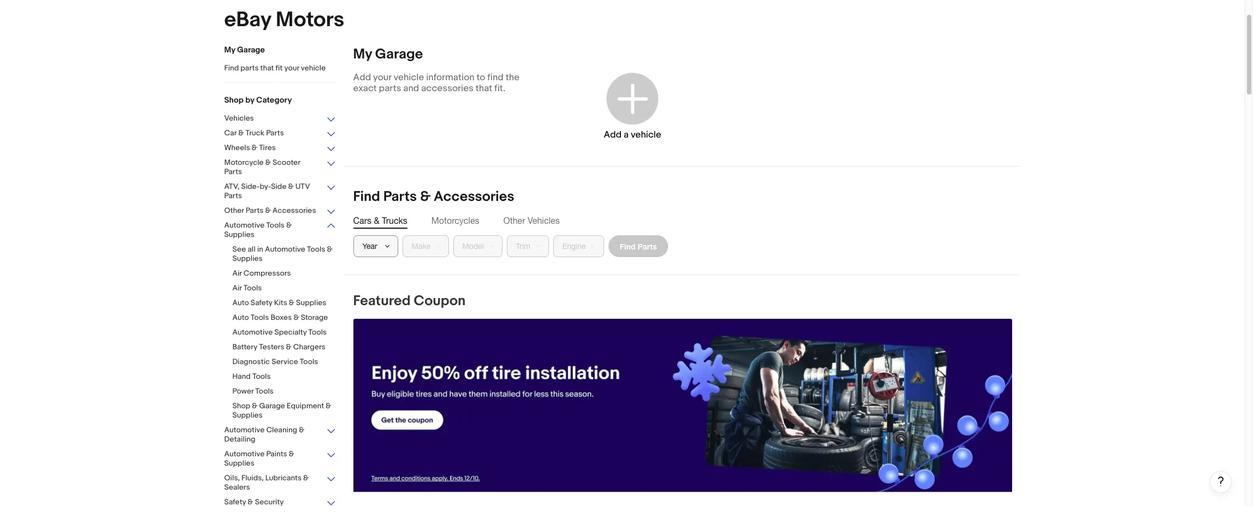 Task type: locate. For each thing, give the bounding box(es) containing it.
vehicles
[[224, 114, 254, 123], [528, 216, 560, 226]]

shop left the by
[[224, 95, 244, 105]]

supplies down 'power'
[[232, 411, 263, 420]]

1 vertical spatial accessories
[[272, 206, 316, 215]]

1 vertical spatial air
[[232, 284, 242, 293]]

1 vertical spatial shop
[[232, 402, 250, 411]]

automotive down detailing
[[224, 450, 265, 459]]

1 horizontal spatial that
[[476, 83, 492, 94]]

automotive up see
[[224, 221, 265, 230]]

0 horizontal spatial add
[[353, 72, 371, 83]]

accessories
[[421, 83, 474, 94]]

cars
[[353, 216, 372, 226]]

scooter
[[273, 158, 300, 167]]

diagnostic
[[232, 357, 270, 367]]

by
[[245, 95, 254, 105]]

supplies
[[224, 230, 254, 239], [232, 254, 263, 263], [296, 298, 326, 308], [232, 411, 263, 420], [224, 459, 254, 468]]

auto up the battery
[[232, 313, 249, 322]]

add for add a vehicle
[[604, 129, 622, 140]]

1 vertical spatial auto
[[232, 313, 249, 322]]

2 vertical spatial find
[[620, 242, 636, 251]]

2 horizontal spatial vehicle
[[631, 129, 661, 140]]

1 vertical spatial find
[[353, 188, 380, 205]]

garage
[[237, 45, 265, 55], [375, 46, 423, 63], [259, 402, 285, 411]]

sealers
[[224, 483, 250, 492]]

add inside button
[[604, 129, 622, 140]]

automotive paints & supplies button
[[224, 450, 336, 469]]

parts
[[241, 63, 259, 73], [379, 83, 401, 94]]

the
[[506, 72, 520, 83]]

power
[[232, 387, 254, 396]]

automotive up the battery
[[232, 328, 273, 337]]

by-
[[260, 182, 271, 191]]

wheels
[[224, 143, 250, 152]]

automotive down 'automotive tools & supplies' dropdown button at the top left of page
[[265, 245, 305, 254]]

other parts & accessories button
[[224, 206, 336, 216]]

None text field
[[353, 319, 1012, 493]]

1 horizontal spatial accessories
[[434, 188, 514, 205]]

1 vertical spatial add
[[604, 129, 622, 140]]

0 vertical spatial add
[[353, 72, 371, 83]]

1 horizontal spatial parts
[[379, 83, 401, 94]]

shop by category
[[224, 95, 292, 105]]

vehicle inside add your vehicle information to find the exact parts and accessories that fit.
[[394, 72, 424, 83]]

that inside add your vehicle information to find the exact parts and accessories that fit.
[[476, 83, 492, 94]]

1 vertical spatial that
[[476, 83, 492, 94]]

see
[[232, 245, 246, 254]]

1 air from the top
[[232, 269, 242, 278]]

1 horizontal spatial add
[[604, 129, 622, 140]]

cleaning
[[266, 426, 297, 435]]

vehicle inside button
[[631, 129, 661, 140]]

parts left and
[[379, 83, 401, 94]]

tools up safety
[[244, 284, 262, 293]]

0 vertical spatial auto
[[232, 298, 249, 308]]

parts left fit
[[241, 63, 259, 73]]

hand tools link
[[232, 372, 344, 382]]

exact
[[353, 83, 377, 94]]

your inside add your vehicle information to find the exact parts and accessories that fit.
[[373, 72, 392, 83]]

tools down other parts & accessories dropdown button
[[266, 221, 285, 230]]

1 horizontal spatial other
[[503, 216, 525, 226]]

my down ebay
[[224, 45, 235, 55]]

0 horizontal spatial accessories
[[272, 206, 316, 215]]

air compressors link
[[232, 269, 344, 279]]

that inside find parts that fit your vehicle link
[[260, 63, 274, 73]]

add
[[353, 72, 371, 83], [604, 129, 622, 140]]

find for find parts
[[620, 242, 636, 251]]

1 horizontal spatial your
[[373, 72, 392, 83]]

category
[[256, 95, 292, 105]]

0 horizontal spatial your
[[284, 63, 299, 73]]

1 horizontal spatial find
[[353, 188, 380, 205]]

shop down 'power'
[[232, 402, 250, 411]]

0 vertical spatial accessories
[[434, 188, 514, 205]]

supplies up oils,
[[224, 459, 254, 468]]

vehicle right fit
[[301, 63, 326, 73]]

main content
[[344, 46, 1232, 506]]

fit
[[276, 63, 283, 73]]

tools down safety
[[251, 313, 269, 322]]

auto left safety
[[232, 298, 249, 308]]

find inside find parts that fit your vehicle link
[[224, 63, 239, 73]]

a
[[624, 129, 629, 140]]

0 horizontal spatial my garage
[[224, 45, 265, 55]]

&
[[238, 128, 244, 138], [252, 143, 257, 152], [265, 158, 271, 167], [288, 182, 294, 191], [420, 188, 431, 205], [265, 206, 271, 215], [374, 216, 379, 226], [286, 221, 292, 230], [327, 245, 333, 254], [289, 298, 295, 308], [294, 313, 299, 322], [286, 343, 292, 352], [252, 402, 258, 411], [326, 402, 331, 411], [299, 426, 305, 435], [289, 450, 294, 459], [303, 474, 309, 483]]

to
[[477, 72, 485, 83]]

1 vertical spatial vehicles
[[528, 216, 560, 226]]

your right fit
[[284, 63, 299, 73]]

0 vertical spatial air
[[232, 269, 242, 278]]

garage down power tools link at the left of page
[[259, 402, 285, 411]]

tools
[[266, 221, 285, 230], [307, 245, 325, 254], [244, 284, 262, 293], [251, 313, 269, 322], [308, 328, 327, 337], [300, 357, 318, 367], [252, 372, 271, 381], [255, 387, 274, 396]]

ebay motors
[[224, 7, 344, 33]]

1 horizontal spatial vehicles
[[528, 216, 560, 226]]

hand
[[232, 372, 251, 381]]

my garage up exact
[[353, 46, 423, 63]]

parts inside add your vehicle information to find the exact parts and accessories that fit.
[[379, 83, 401, 94]]

help, opens dialogs image
[[1216, 476, 1227, 487]]

battery testers & chargers link
[[232, 343, 344, 353]]

vehicle left 'information'
[[394, 72, 424, 83]]

my
[[224, 45, 235, 55], [353, 46, 372, 63]]

my up exact
[[353, 46, 372, 63]]

tab list inside main content
[[353, 215, 1012, 227]]

my garage inside main content
[[353, 46, 423, 63]]

that left fit
[[260, 63, 274, 73]]

0 vertical spatial that
[[260, 63, 274, 73]]

oils, fluids, lubricants & sealers button
[[224, 474, 336, 493]]

atv, side-by-side & utv parts button
[[224, 182, 336, 202]]

air
[[232, 269, 242, 278], [232, 284, 242, 293]]

parts
[[266, 128, 284, 138], [224, 167, 242, 176], [383, 188, 417, 205], [224, 191, 242, 201], [246, 206, 264, 215], [638, 242, 657, 251]]

shop & garage equipment & supplies link
[[232, 402, 344, 421]]

1 horizontal spatial my
[[353, 46, 372, 63]]

atv,
[[224, 182, 240, 191]]

0 vertical spatial other
[[224, 206, 244, 215]]

vehicle right a on the top of the page
[[631, 129, 661, 140]]

parts inside button
[[638, 242, 657, 251]]

find for find parts that fit your vehicle
[[224, 63, 239, 73]]

1 vertical spatial parts
[[379, 83, 401, 94]]

shop
[[224, 95, 244, 105], [232, 402, 250, 411]]

garage up and
[[375, 46, 423, 63]]

0 horizontal spatial vehicles
[[224, 114, 254, 123]]

add inside add your vehicle information to find the exact parts and accessories that fit.
[[353, 72, 371, 83]]

supplies up storage
[[296, 298, 326, 308]]

0 vertical spatial parts
[[241, 63, 259, 73]]

vehicles car & truck parts wheels & tires motorcycle & scooter parts atv, side-by-side & utv parts other parts & accessories automotive tools & supplies see all in automotive tools & supplies air compressors air tools auto safety kits & supplies auto tools boxes & storage automotive specialty tools battery testers & chargers diagnostic service tools hand tools power tools shop & garage equipment & supplies automotive cleaning & detailing automotive paints & supplies oils, fluids, lubricants & sealers
[[224, 114, 333, 492]]

tab list containing cars & trucks
[[353, 215, 1012, 227]]

automotive
[[224, 221, 265, 230], [265, 245, 305, 254], [232, 328, 273, 337], [224, 426, 265, 435], [224, 450, 265, 459]]

other
[[224, 206, 244, 215], [503, 216, 525, 226]]

garage up find parts that fit your vehicle
[[237, 45, 265, 55]]

paints
[[266, 450, 287, 459]]

chargers
[[293, 343, 326, 352]]

service
[[272, 357, 298, 367]]

add for add your vehicle information to find the exact parts and accessories that fit.
[[353, 72, 371, 83]]

automotive specialty tools link
[[232, 328, 344, 338]]

find
[[224, 63, 239, 73], [353, 188, 380, 205], [620, 242, 636, 251]]

vehicle
[[301, 63, 326, 73], [394, 72, 424, 83], [631, 129, 661, 140]]

0 horizontal spatial other
[[224, 206, 244, 215]]

lubricants
[[265, 474, 302, 483]]

find inside find parts button
[[620, 242, 636, 251]]

0 horizontal spatial find
[[224, 63, 239, 73]]

your left and
[[373, 72, 392, 83]]

that
[[260, 63, 274, 73], [476, 83, 492, 94]]

fit.
[[495, 83, 506, 94]]

that left fit.
[[476, 83, 492, 94]]

0 vertical spatial vehicles
[[224, 114, 254, 123]]

auto tools boxes & storage link
[[232, 313, 344, 323]]

vehicles inside "vehicles car & truck parts wheels & tires motorcycle & scooter parts atv, side-by-side & utv parts other parts & accessories automotive tools & supplies see all in automotive tools & supplies air compressors air tools auto safety kits & supplies auto tools boxes & storage automotive specialty tools battery testers & chargers diagnostic service tools hand tools power tools shop & garage equipment & supplies automotive cleaning & detailing automotive paints & supplies oils, fluids, lubricants & sealers"
[[224, 114, 254, 123]]

compressors
[[244, 269, 291, 278]]

my inside main content
[[353, 46, 372, 63]]

tools down storage
[[308, 328, 327, 337]]

add left and
[[353, 72, 371, 83]]

1 horizontal spatial my garage
[[353, 46, 423, 63]]

accessories
[[434, 188, 514, 205], [272, 206, 316, 215]]

add left a on the top of the page
[[604, 129, 622, 140]]

power tools link
[[232, 387, 344, 397]]

my garage down ebay
[[224, 45, 265, 55]]

my garage
[[224, 45, 265, 55], [353, 46, 423, 63]]

accessories down atv, side-by-side & utv parts dropdown button at the left top of page
[[272, 206, 316, 215]]

car
[[224, 128, 237, 138]]

2 horizontal spatial find
[[620, 242, 636, 251]]

safety
[[251, 298, 272, 308]]

tab list
[[353, 215, 1012, 227]]

0 horizontal spatial that
[[260, 63, 274, 73]]

1 horizontal spatial vehicle
[[394, 72, 424, 83]]

accessories up the motorcycles on the left top of page
[[434, 188, 514, 205]]

find parts
[[620, 242, 657, 251]]

0 vertical spatial find
[[224, 63, 239, 73]]

your
[[284, 63, 299, 73], [373, 72, 392, 83]]



Task type: vqa. For each thing, say whether or not it's contained in the screenshot.
Information
yes



Task type: describe. For each thing, give the bounding box(es) containing it.
trucks
[[382, 216, 407, 226]]

2 air from the top
[[232, 284, 242, 293]]

motors
[[276, 7, 344, 33]]

0 horizontal spatial my
[[224, 45, 235, 55]]

kits
[[274, 298, 287, 308]]

supplies up see
[[224, 230, 254, 239]]

vehicles button
[[224, 114, 336, 124]]

enjoy 50% off tire installation image
[[353, 319, 1012, 492]]

add your vehicle information to find the exact parts and accessories that fit.
[[353, 72, 520, 94]]

truck
[[246, 128, 264, 138]]

automotive left cleaning
[[224, 426, 265, 435]]

side
[[271, 182, 287, 191]]

in
[[257, 245, 263, 254]]

tools right 'power'
[[255, 387, 274, 396]]

featured coupon
[[353, 293, 466, 310]]

testers
[[259, 343, 284, 352]]

vehicle for add a vehicle
[[631, 129, 661, 140]]

and
[[403, 83, 419, 94]]

oils,
[[224, 474, 240, 483]]

0 horizontal spatial vehicle
[[301, 63, 326, 73]]

ebay
[[224, 7, 271, 33]]

all
[[248, 245, 256, 254]]

add a vehicle button
[[565, 57, 700, 155]]

motorcycle
[[224, 158, 264, 167]]

other inside "vehicles car & truck parts wheels & tires motorcycle & scooter parts atv, side-by-side & utv parts other parts & accessories automotive tools & supplies see all in automotive tools & supplies air compressors air tools auto safety kits & supplies auto tools boxes & storage automotive specialty tools battery testers & chargers diagnostic service tools hand tools power tools shop & garage equipment & supplies automotive cleaning & detailing automotive paints & supplies oils, fluids, lubricants & sealers"
[[224, 206, 244, 215]]

automotive tools & supplies button
[[224, 221, 336, 240]]

utv
[[295, 182, 310, 191]]

shop inside "vehicles car & truck parts wheels & tires motorcycle & scooter parts atv, side-by-side & utv parts other parts & accessories automotive tools & supplies see all in automotive tools & supplies air compressors air tools auto safety kits & supplies auto tools boxes & storage automotive specialty tools battery testers & chargers diagnostic service tools hand tools power tools shop & garage equipment & supplies automotive cleaning & detailing automotive paints & supplies oils, fluids, lubricants & sealers"
[[232, 402, 250, 411]]

find
[[487, 72, 504, 83]]

main content containing my garage
[[344, 46, 1232, 506]]

see all in automotive tools & supplies link
[[232, 245, 344, 264]]

automotive cleaning & detailing button
[[224, 426, 336, 445]]

0 horizontal spatial parts
[[241, 63, 259, 73]]

car & truck parts button
[[224, 128, 336, 139]]

detailing
[[224, 435, 256, 444]]

vehicle for add your vehicle information to find the exact parts and accessories that fit.
[[394, 72, 424, 83]]

specialty
[[274, 328, 307, 337]]

tools down chargers
[[300, 357, 318, 367]]

1 vertical spatial other
[[503, 216, 525, 226]]

cars & trucks
[[353, 216, 407, 226]]

accessories inside "vehicles car & truck parts wheels & tires motorcycle & scooter parts atv, side-by-side & utv parts other parts & accessories automotive tools & supplies see all in automotive tools & supplies air compressors air tools auto safety kits & supplies auto tools boxes & storage automotive specialty tools battery testers & chargers diagnostic service tools hand tools power tools shop & garage equipment & supplies automotive cleaning & detailing automotive paints & supplies oils, fluids, lubricants & sealers"
[[272, 206, 316, 215]]

fluids,
[[242, 474, 264, 483]]

supplies up compressors
[[232, 254, 263, 263]]

boxes
[[271, 313, 292, 322]]

garage inside main content
[[375, 46, 423, 63]]

motorcycles
[[432, 216, 479, 226]]

0 vertical spatial shop
[[224, 95, 244, 105]]

find parts that fit your vehicle
[[224, 63, 326, 73]]

add a vehicle image
[[604, 70, 661, 127]]

equipment
[[287, 402, 324, 411]]

tires
[[259, 143, 276, 152]]

air tools link
[[232, 284, 344, 294]]

find parts & accessories
[[353, 188, 514, 205]]

battery
[[232, 343, 257, 352]]

1 auto from the top
[[232, 298, 249, 308]]

other vehicles
[[503, 216, 560, 226]]

diagnostic service tools link
[[232, 357, 344, 368]]

coupon
[[414, 293, 466, 310]]

find parts button
[[608, 235, 668, 257]]

tools up air compressors link
[[307, 245, 325, 254]]

auto safety kits & supplies link
[[232, 298, 344, 309]]

featured
[[353, 293, 411, 310]]

motorcycle & scooter parts button
[[224, 158, 336, 178]]

information
[[426, 72, 475, 83]]

find parts that fit your vehicle link
[[224, 63, 336, 74]]

wheels & tires button
[[224, 143, 336, 154]]

storage
[[301, 313, 328, 322]]

add a vehicle
[[604, 129, 661, 140]]

side-
[[241, 182, 260, 191]]

garage inside "vehicles car & truck parts wheels & tires motorcycle & scooter parts atv, side-by-side & utv parts other parts & accessories automotive tools & supplies see all in automotive tools & supplies air compressors air tools auto safety kits & supplies auto tools boxes & storage automotive specialty tools battery testers & chargers diagnostic service tools hand tools power tools shop & garage equipment & supplies automotive cleaning & detailing automotive paints & supplies oils, fluids, lubricants & sealers"
[[259, 402, 285, 411]]

your inside find parts that fit your vehicle link
[[284, 63, 299, 73]]

find for find parts & accessories
[[353, 188, 380, 205]]

2 auto from the top
[[232, 313, 249, 322]]

tools down diagnostic
[[252, 372, 271, 381]]



